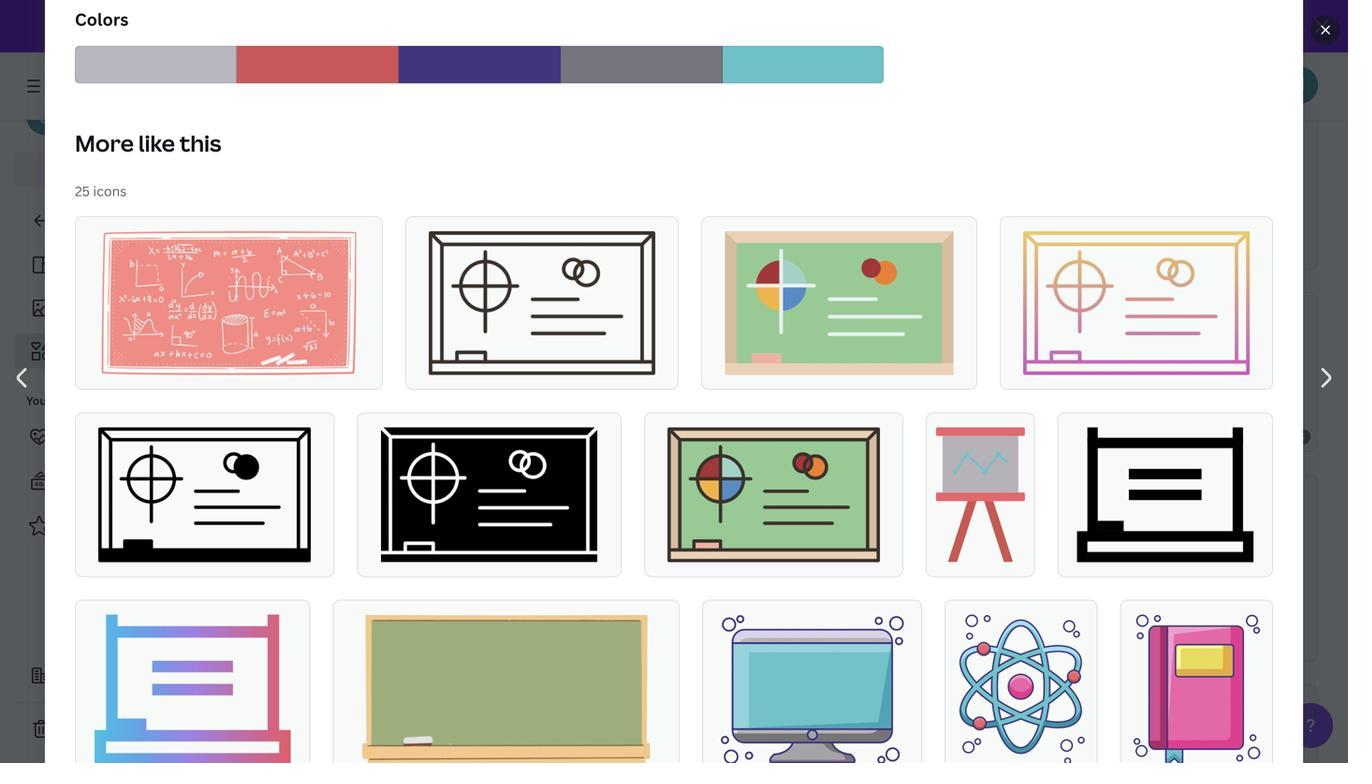 Task type: vqa. For each thing, say whether or not it's contained in the screenshot.
'Crisis'
no



Task type: locate. For each thing, give the bounding box(es) containing it.
school book detail style icon image
[[1133, 615, 1261, 763]]

$ for isolated street fill vector design image
[[1099, 429, 1105, 443]]

chalkboard gradient icon image
[[429, 231, 655, 375], [725, 231, 954, 375], [1023, 231, 1250, 375], [99, 427, 311, 562], [381, 427, 598, 562], [668, 427, 880, 562]]

isolated vintage phone icon line design image
[[700, 489, 889, 648]]

creators you follow link
[[15, 418, 243, 455]]

office image
[[480, 700, 655, 763]]

you
[[123, 427, 147, 445]]

team
[[116, 667, 148, 685]]

all templates link
[[26, 247, 232, 283]]

icons
[[64, 342, 98, 360]]

brand
[[66, 472, 104, 490]]

banana icon image
[[1169, 121, 1303, 255]]

a
[[105, 667, 112, 685]]

more like this
[[75, 128, 221, 158]]

•
[[102, 119, 107, 135]]

starred link
[[15, 508, 243, 545]]

magnifying glass computer texture tonal   style icon image
[[273, 700, 427, 763]]

25
[[75, 182, 90, 200]]

school atom detail style icon image
[[958, 615, 1085, 763]]

web design image
[[1157, 307, 1302, 437]]

gesture left right image
[[642, 307, 776, 437]]

content
[[54, 393, 99, 408]]

note musical celebration party line fill design image
[[459, 121, 596, 255]]

create a team button
[[15, 657, 243, 695]]

rainy evening icon image
[[1140, 700, 1303, 763]]

home
[[110, 212, 147, 230]]

back
[[60, 212, 90, 230]]

team holding hands flat style icon image
[[273, 121, 407, 255]]

upload speed image
[[799, 121, 909, 255]]

office books detailed   style icons image
[[484, 489, 644, 648]]

your
[[26, 393, 51, 408]]

None search field
[[786, 67, 1011, 105]]

all templates
[[64, 256, 147, 274]]

all
[[64, 256, 80, 274]]

summer vacation theme icon image
[[646, 121, 752, 255]]

follow
[[150, 427, 191, 445]]

piggy bank money flat image style image
[[944, 489, 1093, 648]]

$ for gesture left right 'image'
[[772, 429, 778, 443]]

$
[[1299, 62, 1305, 76], [772, 429, 778, 443], [1099, 429, 1105, 443], [1299, 429, 1305, 443], [640, 640, 646, 654]]

sushi icon image
[[828, 307, 951, 437]]

create
[[60, 667, 102, 685]]

this
[[180, 128, 221, 158]]

your content
[[26, 393, 99, 408]]

brand templates
[[66, 472, 172, 490]]

school chalkboard detail style icon image
[[271, 307, 376, 437]]

top level navigation element
[[165, 67, 741, 105]]

school palette paints detail style icon image
[[1145, 489, 1303, 648]]

1
[[124, 119, 130, 135]]

to
[[93, 212, 107, 230]]



Task type: describe. For each thing, give the bounding box(es) containing it.
coin money dollar filled style icon image
[[472, 0, 623, 69]]

free
[[75, 119, 99, 135]]

school chalkboard flat style icon image
[[936, 427, 1025, 562]]

wifi icon image
[[429, 307, 586, 437]]

back to home link
[[15, 202, 243, 240]]

like
[[138, 128, 175, 158]]

chalk board gradient icon image
[[95, 615, 291, 763]]

creators you follow
[[66, 427, 191, 445]]

school computer detail style icon image
[[720, 615, 904, 763]]

photos
[[64, 299, 108, 317]]

25 icons
[[75, 182, 127, 200]]

freehand organic chalkboard image
[[362, 615, 651, 763]]

chalk board outline icon image
[[1077, 427, 1254, 562]]

templates
[[83, 256, 147, 274]]

photos link
[[26, 290, 232, 326]]

receipt commercial with money symbol image
[[273, 489, 431, 648]]

creators
[[66, 427, 120, 445]]

footprint image
[[273, 0, 420, 69]]

trash link
[[15, 711, 243, 748]]

create a team
[[60, 667, 148, 685]]

more
[[75, 128, 134, 158]]

brand templates link
[[15, 463, 243, 500]]

pointer map location vacations travel image
[[961, 121, 1115, 255]]

embarressed laugh image
[[930, 700, 1087, 763]]

$ for the "office books detailed   style icons"
[[640, 640, 646, 654]]

starred
[[66, 517, 113, 535]]

icons
[[93, 182, 127, 200]]

colors
[[75, 8, 129, 31]]

detailed dotted chalkboard classroom element image
[[101, 231, 356, 375]]

plant love image
[[676, 0, 840, 69]]

painting color palette image
[[710, 700, 877, 763]]

templates
[[107, 472, 172, 490]]

free •
[[75, 119, 107, 135]]

isolated street fill vector design image
[[1000, 307, 1106, 437]]

$ for web design image
[[1299, 429, 1305, 443]]

back to home
[[60, 212, 147, 230]]

trash
[[60, 721, 94, 738]]



